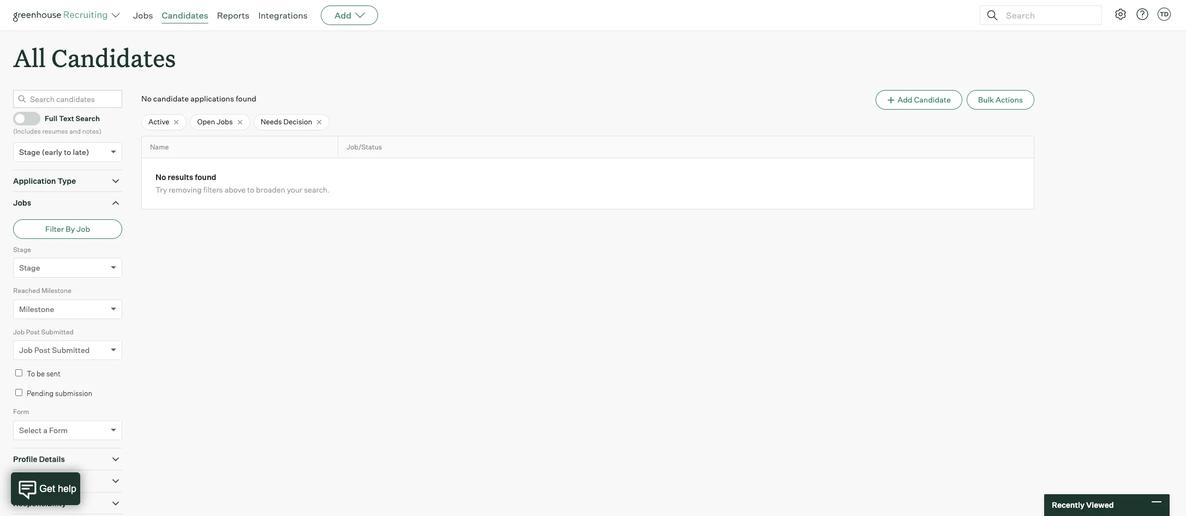 Task type: locate. For each thing, give the bounding box(es) containing it.
submitted down reached milestone element
[[41, 328, 74, 336]]

pending
[[27, 389, 54, 398]]

milestone down reached milestone
[[19, 304, 54, 314]]

decision
[[284, 117, 312, 126]]

bulk actions
[[978, 95, 1023, 104]]

2 vertical spatial jobs
[[13, 198, 31, 207]]

no left "candidate"
[[141, 94, 152, 103]]

details
[[39, 454, 65, 464]]

no inside no results found try removing filters above to broaden your search.
[[156, 173, 166, 182]]

1 horizontal spatial to
[[247, 185, 254, 194]]

results
[[168, 173, 193, 182]]

job post submitted up sent
[[19, 345, 90, 355]]

(includes
[[13, 127, 41, 135]]

Search text field
[[1003, 7, 1092, 23]]

add
[[335, 10, 351, 21], [898, 95, 913, 104]]

1 vertical spatial found
[[195, 173, 216, 182]]

candidates down jobs link
[[51, 41, 176, 74]]

1 vertical spatial stage
[[13, 245, 31, 254]]

form
[[13, 408, 29, 416], [49, 425, 68, 435]]

no up the try
[[156, 173, 166, 182]]

bulk
[[978, 95, 994, 104]]

candidates
[[162, 10, 208, 21], [51, 41, 176, 74]]

all candidates
[[13, 41, 176, 74]]

milestone down "stage" element
[[41, 287, 71, 295]]

post down the reached on the left bottom of page
[[26, 328, 40, 336]]

0 vertical spatial form
[[13, 408, 29, 416]]

viewed
[[1086, 500, 1114, 510]]

0 horizontal spatial to
[[64, 147, 71, 156]]

0 horizontal spatial form
[[13, 408, 29, 416]]

jobs down application
[[13, 198, 31, 207]]

to
[[64, 147, 71, 156], [247, 185, 254, 194]]

job post submitted element
[[13, 327, 122, 368]]

1 vertical spatial candidates
[[51, 41, 176, 74]]

1 horizontal spatial add
[[898, 95, 913, 104]]

1 vertical spatial add
[[898, 95, 913, 104]]

no results found try removing filters above to broaden your search.
[[156, 173, 330, 194]]

0 vertical spatial no
[[141, 94, 152, 103]]

submitted up sent
[[52, 345, 90, 355]]

form element
[[13, 407, 122, 448]]

1 vertical spatial milestone
[[19, 304, 54, 314]]

To be sent checkbox
[[15, 370, 22, 377]]

actions
[[996, 95, 1023, 104]]

1 horizontal spatial no
[[156, 173, 166, 182]]

no for no candidate applications found
[[141, 94, 152, 103]]

0 vertical spatial job
[[77, 224, 90, 233]]

0 horizontal spatial add
[[335, 10, 351, 21]]

1 vertical spatial no
[[156, 173, 166, 182]]

form down pending submission option
[[13, 408, 29, 416]]

0 vertical spatial jobs
[[133, 10, 153, 21]]

milestone
[[41, 287, 71, 295], [19, 304, 54, 314]]

2 horizontal spatial jobs
[[217, 117, 233, 126]]

name
[[150, 143, 169, 151]]

add inside popup button
[[335, 10, 351, 21]]

candidates right jobs link
[[162, 10, 208, 21]]

0 vertical spatial milestone
[[41, 287, 71, 295]]

1 horizontal spatial form
[[49, 425, 68, 435]]

jobs right open
[[217, 117, 233, 126]]

checkmark image
[[18, 114, 26, 122]]

found up filters
[[195, 173, 216, 182]]

open jobs
[[197, 117, 233, 126]]

job post submitted
[[13, 328, 74, 336], [19, 345, 90, 355]]

active
[[148, 117, 169, 126]]

application type
[[13, 176, 76, 185]]

job post submitted down reached milestone element
[[13, 328, 74, 336]]

post
[[26, 328, 40, 336], [34, 345, 50, 355]]

reached
[[13, 287, 40, 295]]

found right applications
[[236, 94, 256, 103]]

recently viewed
[[1052, 500, 1114, 510]]

add for add candidate
[[898, 95, 913, 104]]

search.
[[304, 185, 330, 194]]

form right a
[[49, 425, 68, 435]]

reached milestone
[[13, 287, 71, 295]]

submitted
[[41, 328, 74, 336], [52, 345, 90, 355]]

0 vertical spatial submitted
[[41, 328, 74, 336]]

pending submission
[[27, 389, 92, 398]]

td button
[[1158, 8, 1171, 21]]

jobs left candidates "link"
[[133, 10, 153, 21]]

to
[[27, 370, 35, 378]]

post up "to be sent"
[[34, 345, 50, 355]]

reached milestone element
[[13, 285, 122, 327]]

candidate
[[914, 95, 951, 104]]

Search candidates field
[[13, 90, 122, 108]]

application
[[13, 176, 56, 185]]

add inside add candidate 'link'
[[898, 95, 913, 104]]

to right above
[[247, 185, 254, 194]]

0 horizontal spatial no
[[141, 94, 152, 103]]

to left the late)
[[64, 147, 71, 156]]

filter
[[45, 224, 64, 233]]

1 horizontal spatial found
[[236, 94, 256, 103]]

jobs
[[133, 10, 153, 21], [217, 117, 233, 126], [13, 198, 31, 207]]

no
[[141, 94, 152, 103], [156, 173, 166, 182]]

0 horizontal spatial found
[[195, 173, 216, 182]]

bulk actions link
[[967, 90, 1035, 110]]

job
[[77, 224, 90, 233], [13, 328, 25, 336], [19, 345, 33, 355]]

reports
[[217, 10, 250, 21]]

0 vertical spatial to
[[64, 147, 71, 156]]

found
[[236, 94, 256, 103], [195, 173, 216, 182]]

stage
[[19, 147, 40, 156], [13, 245, 31, 254], [19, 263, 40, 272]]

1 vertical spatial job
[[13, 328, 25, 336]]

0 vertical spatial add
[[335, 10, 351, 21]]

jobs link
[[133, 10, 153, 21]]

reports link
[[217, 10, 250, 21]]

1 vertical spatial to
[[247, 185, 254, 194]]



Task type: describe. For each thing, give the bounding box(es) containing it.
add button
[[321, 5, 378, 25]]

type
[[58, 176, 76, 185]]

0 vertical spatial found
[[236, 94, 256, 103]]

candidates link
[[162, 10, 208, 21]]

no candidate applications found
[[141, 94, 256, 103]]

(early
[[42, 147, 62, 156]]

and
[[69, 127, 81, 135]]

needs decision
[[261, 117, 312, 126]]

profile details
[[13, 454, 65, 464]]

all
[[13, 41, 46, 74]]

td
[[1160, 10, 1169, 18]]

filters
[[203, 185, 223, 194]]

candidate
[[153, 94, 189, 103]]

1 vertical spatial form
[[49, 425, 68, 435]]

needs
[[261, 117, 282, 126]]

your
[[287, 185, 302, 194]]

applications
[[190, 94, 234, 103]]

try
[[156, 185, 167, 194]]

open
[[197, 117, 215, 126]]

profile
[[13, 454, 37, 464]]

select a form
[[19, 425, 68, 435]]

Pending submission checkbox
[[15, 389, 22, 396]]

found inside no results found try removing filters above to broaden your search.
[[195, 173, 216, 182]]

search
[[76, 114, 100, 123]]

add candidate link
[[876, 90, 962, 110]]

full
[[45, 114, 57, 123]]

1 vertical spatial jobs
[[217, 117, 233, 126]]

broaden
[[256, 185, 285, 194]]

1 vertical spatial job post submitted
[[19, 345, 90, 355]]

full text search (includes resumes and notes)
[[13, 114, 101, 135]]

2 vertical spatial stage
[[19, 263, 40, 272]]

responsibility
[[13, 499, 66, 508]]

stage (early to late) option
[[19, 147, 89, 156]]

filter by job button
[[13, 219, 122, 239]]

configure image
[[1114, 8, 1127, 21]]

text
[[59, 114, 74, 123]]

job inside button
[[77, 224, 90, 233]]

by
[[66, 224, 75, 233]]

stage (early to late)
[[19, 147, 89, 156]]

1 horizontal spatial jobs
[[133, 10, 153, 21]]

1 vertical spatial post
[[34, 345, 50, 355]]

sent
[[46, 370, 60, 378]]

no for no results found try removing filters above to broaden your search.
[[156, 173, 166, 182]]

td button
[[1156, 5, 1173, 23]]

select
[[19, 425, 42, 435]]

0 horizontal spatial jobs
[[13, 198, 31, 207]]

submission
[[55, 389, 92, 398]]

to be sent
[[27, 370, 60, 378]]

job/status
[[346, 143, 382, 151]]

add for add
[[335, 10, 351, 21]]

source
[[13, 476, 39, 486]]

greenhouse recruiting image
[[13, 9, 111, 22]]

1 vertical spatial submitted
[[52, 345, 90, 355]]

resumes
[[42, 127, 68, 135]]

0 vertical spatial candidates
[[162, 10, 208, 21]]

filter by job
[[45, 224, 90, 233]]

0 vertical spatial job post submitted
[[13, 328, 74, 336]]

stage element
[[13, 244, 122, 285]]

0 vertical spatial stage
[[19, 147, 40, 156]]

removing
[[169, 185, 202, 194]]

add candidate
[[898, 95, 951, 104]]

to inside no results found try removing filters above to broaden your search.
[[247, 185, 254, 194]]

integrations link
[[258, 10, 308, 21]]

above
[[225, 185, 246, 194]]

late)
[[73, 147, 89, 156]]

be
[[37, 370, 45, 378]]

0 vertical spatial post
[[26, 328, 40, 336]]

notes)
[[82, 127, 101, 135]]

integrations
[[258, 10, 308, 21]]

2 vertical spatial job
[[19, 345, 33, 355]]

recently
[[1052, 500, 1085, 510]]

a
[[43, 425, 47, 435]]



Task type: vqa. For each thing, say whether or not it's contained in the screenshot.
topmost Candidates
yes



